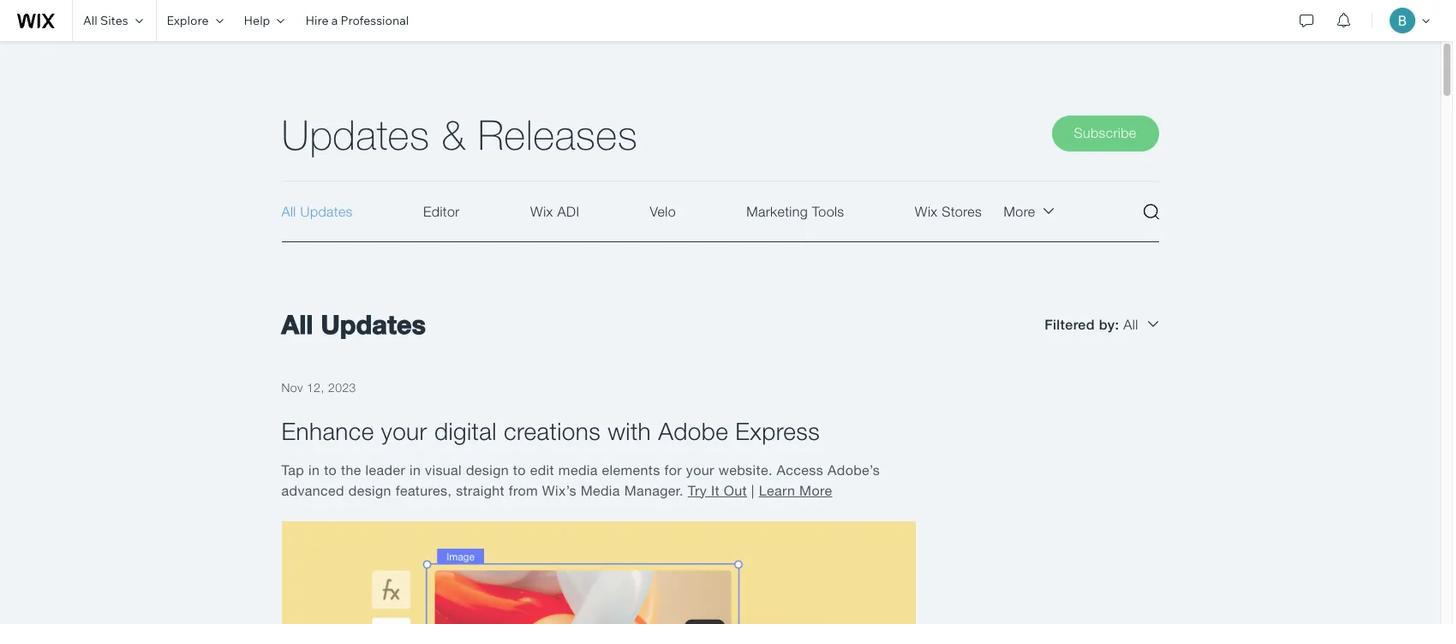 Task type: vqa. For each thing, say whether or not it's contained in the screenshot.
Explore at the left of the page
yes



Task type: describe. For each thing, give the bounding box(es) containing it.
help button
[[234, 0, 295, 41]]

all sites
[[83, 13, 128, 28]]

hire
[[305, 13, 329, 28]]

a
[[331, 13, 338, 28]]

professional
[[341, 13, 409, 28]]



Task type: locate. For each thing, give the bounding box(es) containing it.
hire a professional link
[[295, 0, 419, 41]]

sites
[[100, 13, 128, 28]]

help
[[244, 13, 270, 28]]

all
[[83, 13, 97, 28]]

hire a professional
[[305, 13, 409, 28]]

explore
[[167, 13, 209, 28]]



